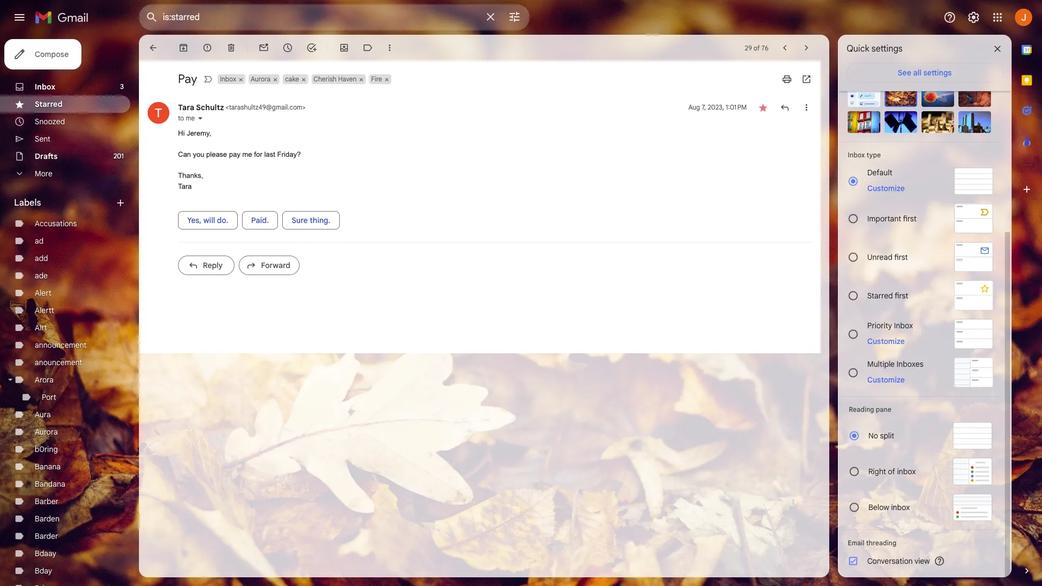 Task type: describe. For each thing, give the bounding box(es) containing it.
sent
[[35, 134, 50, 144]]

customize for multiple inboxes
[[868, 375, 906, 385]]

yes, will do. button
[[178, 211, 238, 230]]

quick settings element
[[847, 43, 903, 63]]

alert link
[[35, 288, 51, 298]]

port
[[42, 393, 56, 403]]

1:01 pm
[[726, 103, 747, 111]]

priority
[[868, 321, 893, 331]]

hi
[[178, 129, 185, 137]]

unread first
[[868, 252, 909, 262]]

bday link
[[35, 567, 52, 576]]

yes,
[[187, 216, 202, 225]]

barber link
[[35, 497, 58, 507]]

anouncement
[[35, 358, 82, 368]]

accusations
[[35, 219, 77, 229]]

sure thing. button
[[283, 211, 340, 230]]

arora
[[35, 375, 54, 385]]

labels
[[14, 198, 41, 209]]

to me
[[178, 114, 195, 122]]

haven
[[338, 75, 357, 83]]

more button
[[0, 165, 130, 183]]

thanks,
[[178, 172, 203, 180]]

Search mail text field
[[163, 12, 478, 23]]

inbox right the 'priority'
[[895, 321, 914, 331]]

see all settings
[[899, 68, 953, 78]]

red star image
[[758, 102, 769, 113]]

labels navigation
[[0, 35, 139, 587]]

gmail image
[[35, 7, 94, 28]]

reading pane
[[850, 406, 892, 414]]

0 vertical spatial inbox
[[898, 467, 917, 477]]

schultz
[[196, 103, 224, 112]]

announcement
[[35, 341, 87, 350]]

newer image
[[780, 42, 791, 53]]

search mail image
[[142, 8, 162, 27]]

tara schultz cell
[[178, 103, 306, 112]]

pay
[[229, 150, 241, 159]]

see
[[899, 68, 912, 78]]

sure
[[292, 216, 308, 225]]

can you please pay me for last friday?
[[178, 150, 303, 159]]

inbox type element
[[848, 151, 994, 159]]

bday
[[35, 567, 52, 576]]

quick
[[847, 43, 870, 54]]

aurora for aurora link
[[35, 427, 58, 437]]

will
[[204, 216, 215, 225]]

barber
[[35, 497, 58, 507]]

default
[[868, 168, 893, 178]]

reading
[[850, 406, 875, 414]]

pane
[[877, 406, 892, 414]]

3
[[120, 83, 124, 91]]

bandana
[[35, 480, 65, 489]]

labels image
[[363, 42, 374, 53]]

forward
[[261, 261, 291, 271]]

alrt
[[35, 323, 47, 333]]

first for starred first
[[895, 291, 909, 301]]

conversation
[[868, 557, 913, 567]]

anouncement link
[[35, 358, 82, 368]]

bdaay link
[[35, 549, 56, 559]]

report spam image
[[202, 42, 213, 53]]

more image
[[385, 42, 395, 53]]

add link
[[35, 254, 48, 263]]

arora link
[[35, 375, 54, 385]]

of for 29
[[754, 44, 760, 52]]

main menu image
[[13, 11, 26, 24]]

inbox button
[[218, 74, 237, 84]]

aurora link
[[35, 427, 58, 437]]

no
[[869, 431, 879, 441]]

add to tasks image
[[306, 42, 317, 53]]

hi jeremy,
[[178, 129, 213, 137]]

banana
[[35, 462, 61, 472]]

7,
[[702, 103, 707, 111]]

threading
[[867, 539, 897, 548]]

quick settings
[[847, 43, 903, 54]]

cake
[[285, 75, 299, 83]]

1 vertical spatial inbox
[[892, 503, 911, 513]]

29
[[745, 44, 753, 52]]

cherish haven
[[314, 75, 357, 83]]

yes, will do.
[[187, 216, 229, 225]]

split
[[881, 431, 895, 441]]

ade link
[[35, 271, 48, 281]]

barden link
[[35, 514, 60, 524]]

can
[[178, 150, 191, 159]]

paid. button
[[242, 211, 278, 230]]

>
[[303, 103, 306, 111]]

see all settings button
[[847, 63, 1004, 83]]

customize button for default
[[861, 182, 912, 195]]

compose button
[[4, 39, 82, 70]]

aug 7, 2023, 1:01 pm
[[689, 103, 747, 111]]

thing.
[[310, 216, 331, 225]]

inbox link
[[35, 82, 55, 92]]

b0ring
[[35, 445, 58, 455]]

conversation view
[[868, 557, 931, 567]]

first for important first
[[904, 214, 917, 224]]

0 vertical spatial me
[[186, 114, 195, 122]]

you
[[193, 150, 204, 159]]

unread
[[868, 252, 893, 262]]

move to inbox image
[[339, 42, 350, 53]]

for
[[254, 150, 263, 159]]

starred for starred first
[[868, 291, 894, 301]]

thanks, tara
[[178, 172, 203, 190]]



Task type: vqa. For each thing, say whether or not it's contained in the screenshot.
booth
no



Task type: locate. For each thing, give the bounding box(es) containing it.
clear search image
[[480, 6, 502, 28]]

2023,
[[708, 103, 725, 111]]

customize down multiple
[[868, 375, 906, 385]]

inbox inside the labels navigation
[[35, 82, 55, 92]]

last
[[265, 150, 276, 159]]

inbox inside button
[[220, 75, 236, 83]]

1 vertical spatial me
[[243, 150, 252, 159]]

inbox for inbox 'link'
[[35, 82, 55, 92]]

advanced search options image
[[504, 6, 526, 28]]

right of inbox
[[869, 467, 917, 477]]

first for unread first
[[895, 252, 909, 262]]

to
[[178, 114, 184, 122]]

snoozed link
[[35, 117, 65, 127]]

me left for at the left top of page
[[243, 150, 252, 159]]

labels heading
[[14, 198, 115, 209]]

settings image
[[968, 11, 981, 24]]

0 horizontal spatial of
[[754, 44, 760, 52]]

2 tara from the top
[[178, 182, 192, 190]]

1 vertical spatial customize
[[868, 337, 906, 346]]

aug 7, 2023, 1:01 pm cell
[[689, 102, 747, 113]]

tara down thanks,
[[178, 182, 192, 190]]

tarashultz49@gmail.com
[[229, 103, 303, 111]]

add
[[35, 254, 48, 263]]

customize button down priority inbox
[[861, 335, 912, 348]]

2 customize from the top
[[868, 337, 906, 346]]

reply
[[203, 261, 223, 271]]

0 horizontal spatial settings
[[872, 43, 903, 54]]

1 vertical spatial tara
[[178, 182, 192, 190]]

alertt link
[[35, 306, 54, 316]]

ad link
[[35, 236, 43, 246]]

1 customize from the top
[[868, 184, 906, 193]]

inboxes
[[897, 359, 924, 369]]

of left 76
[[754, 44, 760, 52]]

inbox type
[[848, 151, 882, 159]]

customize for priority inbox
[[868, 337, 906, 346]]

1 vertical spatial customize button
[[861, 335, 912, 348]]

customize button for multiple inboxes
[[861, 373, 912, 386]]

first right 'important'
[[904, 214, 917, 224]]

aura
[[35, 410, 51, 420]]

3 customize button from the top
[[861, 373, 912, 386]]

inbox up <
[[220, 75, 236, 83]]

announcement link
[[35, 341, 87, 350]]

forward link
[[239, 256, 300, 275]]

aurora up 'tarashultz49@gmail.com'
[[251, 75, 271, 83]]

starred inside the labels navigation
[[35, 99, 63, 109]]

starred for starred link
[[35, 99, 63, 109]]

customize down priority inbox
[[868, 337, 906, 346]]

starred link
[[35, 99, 63, 109]]

starred up the 'priority'
[[868, 291, 894, 301]]

customize for default
[[868, 184, 906, 193]]

aurora up b0ring link
[[35, 427, 58, 437]]

right
[[869, 467, 887, 477]]

first up priority inbox
[[895, 291, 909, 301]]

accusations link
[[35, 219, 77, 229]]

delete image
[[226, 42, 237, 53]]

201
[[114, 152, 124, 160]]

0 vertical spatial first
[[904, 214, 917, 224]]

important
[[868, 214, 902, 224]]

0 horizontal spatial starred
[[35, 99, 63, 109]]

alrt link
[[35, 323, 47, 333]]

starred up snoozed
[[35, 99, 63, 109]]

me
[[186, 114, 195, 122], [243, 150, 252, 159]]

snoozed
[[35, 117, 65, 127]]

email threading element
[[848, 539, 994, 548]]

tab list
[[1012, 35, 1043, 548]]

friday?
[[277, 150, 301, 159]]

barden
[[35, 514, 60, 524]]

cherish
[[314, 75, 337, 83]]

inbox right right
[[898, 467, 917, 477]]

b0ring link
[[35, 445, 58, 455]]

29 of 76
[[745, 44, 769, 52]]

bandana link
[[35, 480, 65, 489]]

below inbox
[[869, 503, 911, 513]]

email
[[848, 539, 865, 548]]

inbox
[[220, 75, 236, 83], [35, 82, 55, 92], [848, 151, 866, 159], [895, 321, 914, 331]]

reading pane element
[[850, 406, 993, 414]]

1 tara from the top
[[178, 103, 195, 112]]

more
[[35, 169, 52, 179]]

priority inbox
[[868, 321, 914, 331]]

show details image
[[197, 115, 204, 122]]

1 horizontal spatial aurora
[[251, 75, 271, 83]]

banana link
[[35, 462, 61, 472]]

no split
[[869, 431, 895, 441]]

1 vertical spatial of
[[889, 467, 896, 477]]

0 vertical spatial of
[[754, 44, 760, 52]]

red-star checkbox
[[758, 102, 769, 113]]

multiple
[[868, 359, 895, 369]]

me right to
[[186, 114, 195, 122]]

important first
[[868, 214, 917, 224]]

1 horizontal spatial starred
[[868, 291, 894, 301]]

inbox left type
[[848, 151, 866, 159]]

0 vertical spatial aurora
[[251, 75, 271, 83]]

0 horizontal spatial me
[[186, 114, 195, 122]]

tara inside thanks, tara
[[178, 182, 192, 190]]

alertt
[[35, 306, 54, 316]]

2 vertical spatial customize
[[868, 375, 906, 385]]

cherish haven button
[[312, 74, 358, 84]]

jeremy,
[[187, 129, 211, 137]]

starred first
[[868, 291, 909, 301]]

aurora for aurora button
[[251, 75, 271, 83]]

2 customize button from the top
[[861, 335, 912, 348]]

barder link
[[35, 532, 58, 542]]

tara up to me
[[178, 103, 195, 112]]

older image
[[802, 42, 813, 53]]

aurora inside button
[[251, 75, 271, 83]]

all
[[914, 68, 922, 78]]

2 vertical spatial first
[[895, 291, 909, 301]]

inbox up starred link
[[35, 82, 55, 92]]

settings right all
[[924, 68, 953, 78]]

first right unread
[[895, 252, 909, 262]]

alert
[[35, 288, 51, 298]]

aurora
[[251, 75, 271, 83], [35, 427, 58, 437]]

3 customize from the top
[[868, 375, 906, 385]]

drafts
[[35, 152, 58, 161]]

0 vertical spatial customize
[[868, 184, 906, 193]]

1 horizontal spatial me
[[243, 150, 252, 159]]

1 vertical spatial first
[[895, 252, 909, 262]]

1 customize button from the top
[[861, 182, 912, 195]]

inbox for inbox button
[[220, 75, 236, 83]]

snooze image
[[282, 42, 293, 53]]

compose
[[35, 49, 69, 59]]

ad
[[35, 236, 43, 246]]

aurora inside the labels navigation
[[35, 427, 58, 437]]

bdaay
[[35, 549, 56, 559]]

customize button for priority inbox
[[861, 335, 912, 348]]

settings inside button
[[924, 68, 953, 78]]

cake button
[[283, 74, 300, 84]]

fire
[[371, 75, 382, 83]]

of
[[754, 44, 760, 52], [889, 467, 896, 477]]

2 vertical spatial customize button
[[861, 373, 912, 386]]

fire button
[[369, 74, 384, 84]]

0 horizontal spatial aurora
[[35, 427, 58, 437]]

drafts link
[[35, 152, 58, 161]]

aurora button
[[249, 74, 272, 84]]

reply link
[[178, 256, 235, 275]]

None search field
[[139, 4, 530, 30]]

0 vertical spatial starred
[[35, 99, 63, 109]]

settings right quick
[[872, 43, 903, 54]]

1 vertical spatial starred
[[868, 291, 894, 301]]

customize down default
[[868, 184, 906, 193]]

back to starred image
[[148, 42, 159, 53]]

of right right
[[889, 467, 896, 477]]

1 horizontal spatial settings
[[924, 68, 953, 78]]

1 vertical spatial settings
[[924, 68, 953, 78]]

sent link
[[35, 134, 50, 144]]

inbox for inbox type
[[848, 151, 866, 159]]

below
[[869, 503, 890, 513]]

customize
[[868, 184, 906, 193], [868, 337, 906, 346], [868, 375, 906, 385]]

sure thing.
[[292, 216, 331, 225]]

0 vertical spatial tara
[[178, 103, 195, 112]]

customize button down default
[[861, 182, 912, 195]]

0 vertical spatial settings
[[872, 43, 903, 54]]

multiple inboxes
[[868, 359, 924, 369]]

customize button down multiple
[[861, 373, 912, 386]]

1 vertical spatial aurora
[[35, 427, 58, 437]]

of for right
[[889, 467, 896, 477]]

pay
[[178, 72, 197, 86]]

1 horizontal spatial of
[[889, 467, 896, 477]]

inbox right below
[[892, 503, 911, 513]]

archive image
[[178, 42, 189, 53]]

support image
[[944, 11, 957, 24]]

0 vertical spatial customize button
[[861, 182, 912, 195]]



